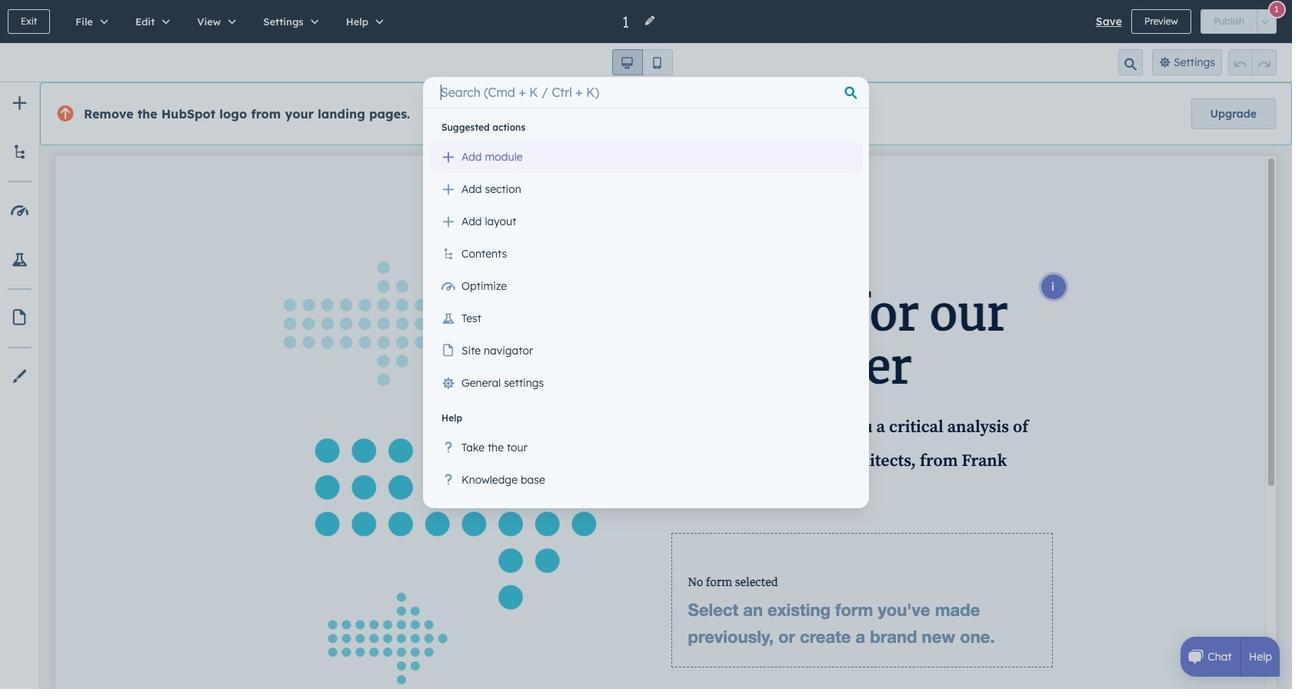 Task type: describe. For each thing, give the bounding box(es) containing it.
Search search field
[[433, 77, 860, 108]]



Task type: vqa. For each thing, say whether or not it's contained in the screenshot.
The "Search" search box
yes



Task type: locate. For each thing, give the bounding box(es) containing it.
group
[[1201, 9, 1278, 34], [612, 49, 673, 75], [1229, 49, 1278, 75]]

None field
[[621, 11, 635, 32]]



